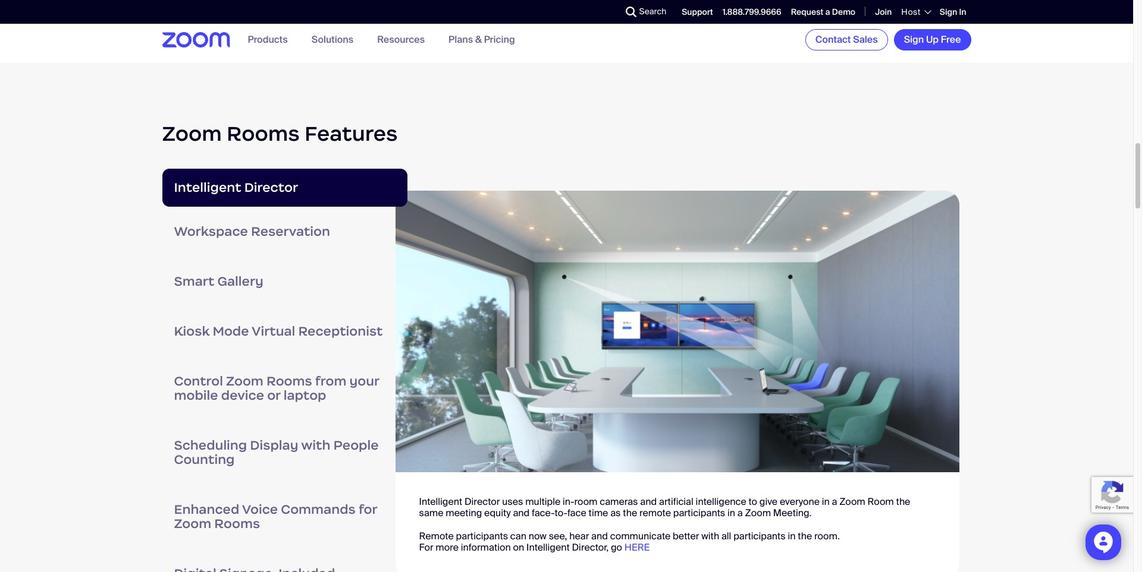 Task type: locate. For each thing, give the bounding box(es) containing it.
request a demo
[[791, 6, 856, 17]]

director up workspace reservation button
[[244, 180, 298, 196]]

plans & pricing link
[[449, 34, 515, 46]]

meeting
[[446, 508, 482, 520]]

on
[[513, 542, 524, 554]]

in up all on the right of page
[[728, 508, 735, 520]]

0 horizontal spatial and
[[513, 508, 530, 520]]

None search field
[[582, 2, 629, 21]]

2 vertical spatial intelligent
[[527, 542, 570, 554]]

search image
[[626, 7, 636, 17]]

0 horizontal spatial a
[[738, 508, 743, 520]]

sales
[[853, 33, 878, 46]]

equity
[[484, 508, 511, 520]]

a left demo at the right top of the page
[[826, 6, 830, 17]]

0 horizontal spatial intelligent
[[174, 180, 241, 196]]

kiosk mode virtual receptionist button
[[162, 307, 407, 357]]

contact
[[816, 33, 851, 46]]

participants down equity
[[456, 531, 508, 543]]

rooms inside control zoom rooms from your mobile device or laptop
[[267, 374, 312, 390]]

0 horizontal spatial in
[[728, 508, 735, 520]]

participants
[[673, 508, 725, 520], [456, 531, 508, 543], [734, 531, 786, 543]]

with
[[301, 438, 330, 454], [702, 531, 719, 543]]

join
[[875, 6, 892, 17]]

0 vertical spatial director
[[244, 180, 298, 196]]

1 vertical spatial intelligent
[[419, 496, 462, 509]]

sign for sign in
[[940, 6, 957, 17]]

1.888.799.9666 link
[[723, 6, 782, 17]]

time
[[589, 508, 608, 520]]

plans & pricing
[[449, 34, 515, 46]]

intelligent inside button
[[174, 180, 241, 196]]

1 horizontal spatial participants
[[673, 508, 725, 520]]

sign left in
[[940, 6, 957, 17]]

mode
[[213, 324, 249, 340]]

the right room
[[896, 496, 911, 509]]

the right as
[[623, 508, 637, 520]]

the inside remote participants can now see, hear and communicate better with all participants in the room. for more information on intelligent director, go here
[[798, 531, 812, 543]]

1 horizontal spatial with
[[702, 531, 719, 543]]

rooms inside enhanced voice commands for zoom rooms
[[214, 517, 260, 533]]

0 horizontal spatial participants
[[456, 531, 508, 543]]

in right everyone
[[822, 496, 830, 509]]

intelligent director group
[[395, 191, 959, 573]]

products button
[[248, 34, 288, 46]]

1 vertical spatial rooms
[[267, 374, 312, 390]]

intelligent up remote
[[419, 496, 462, 509]]

1 horizontal spatial and
[[591, 531, 608, 543]]

intelligent right on
[[527, 542, 570, 554]]

room.
[[814, 531, 840, 543]]

intelligent inside intelligent director uses multiple in-room cameras and artificial intelligence to give everyone in a zoom room the same meeting equity and face-to-face time as the remote participants in a zoom meeting.
[[419, 496, 462, 509]]

1 horizontal spatial intelligent
[[419, 496, 462, 509]]

laptop
[[284, 388, 326, 404]]

sign up free
[[904, 33, 961, 46]]

director left uses on the left bottom
[[465, 496, 500, 509]]

artificial
[[659, 496, 694, 509]]

2 horizontal spatial participants
[[734, 531, 786, 543]]

participants inside intelligent director uses multiple in-room cameras and artificial intelligence to give everyone in a zoom room the same meeting equity and face-to-face time as the remote participants in a zoom meeting.
[[673, 508, 725, 520]]

director,
[[572, 542, 609, 554]]

workspace reservation
[[174, 224, 330, 240]]

0 vertical spatial rooms
[[227, 121, 300, 147]]

to
[[749, 496, 757, 509]]

workspace reservation button
[[162, 207, 407, 257]]

director
[[244, 180, 298, 196], [465, 496, 500, 509]]

in down meeting.
[[788, 531, 796, 543]]

support
[[682, 6, 713, 17]]

0 vertical spatial with
[[301, 438, 330, 454]]

a left to
[[738, 508, 743, 520]]

control zoom rooms from your mobile device or laptop
[[174, 374, 379, 404]]

in
[[822, 496, 830, 509], [728, 508, 735, 520], [788, 531, 796, 543]]

0 horizontal spatial director
[[244, 180, 298, 196]]

host
[[902, 7, 921, 17]]

commands
[[281, 502, 356, 518]]

1 vertical spatial sign
[[904, 33, 924, 46]]

rooms
[[227, 121, 300, 147], [267, 374, 312, 390], [214, 517, 260, 533]]

virtual
[[252, 324, 295, 340]]

now
[[529, 531, 547, 543]]

1 horizontal spatial in
[[788, 531, 796, 543]]

with inside 'scheduling display with people counting'
[[301, 438, 330, 454]]

intelligent
[[174, 180, 241, 196], [419, 496, 462, 509], [527, 542, 570, 554]]

with inside remote participants can now see, hear and communicate better with all participants in the room. for more information on intelligent director, go here
[[702, 531, 719, 543]]

smart
[[174, 274, 214, 290]]

0 horizontal spatial the
[[623, 508, 637, 520]]

participants up better
[[673, 508, 725, 520]]

and inside remote participants can now see, hear and communicate better with all participants in the room. for more information on intelligent director, go here
[[591, 531, 608, 543]]

intelligent up workspace
[[174, 180, 241, 196]]

information
[[461, 542, 511, 554]]

resources button
[[377, 34, 425, 46]]

from
[[315, 374, 347, 390]]

in inside remote participants can now see, hear and communicate better with all participants in the room. for more information on intelligent director, go here
[[788, 531, 796, 543]]

tab list
[[162, 169, 407, 573]]

the left room. at the right bottom of the page
[[798, 531, 812, 543]]

scheduling display with people counting
[[174, 438, 379, 468]]

director inside button
[[244, 180, 298, 196]]

contact sales
[[816, 33, 878, 46]]

director inside intelligent director uses multiple in-room cameras and artificial intelligence to give everyone in a zoom room the same meeting equity and face-to-face time as the remote participants in a zoom meeting.
[[465, 496, 500, 509]]

2 horizontal spatial in
[[822, 496, 830, 509]]

and left face-
[[513, 508, 530, 520]]

with left people
[[301, 438, 330, 454]]

and
[[640, 496, 657, 509], [513, 508, 530, 520], [591, 531, 608, 543]]

intelligent for intelligent director uses multiple in-room cameras and artificial intelligence to give everyone in a zoom room the same meeting equity and face-to-face time as the remote participants in a zoom meeting.
[[419, 496, 462, 509]]

resources
[[377, 34, 425, 46]]

receptionist
[[298, 324, 383, 340]]

1 horizontal spatial director
[[465, 496, 500, 509]]

features
[[305, 121, 398, 147]]

zoom inside control zoom rooms from your mobile device or laptop
[[226, 374, 263, 390]]

and right 'hear'
[[591, 531, 608, 543]]

1 vertical spatial with
[[702, 531, 719, 543]]

participants right all on the right of page
[[734, 531, 786, 543]]

a right everyone
[[832, 496, 837, 509]]

2 horizontal spatial a
[[832, 496, 837, 509]]

to-
[[555, 508, 568, 520]]

reservation
[[251, 224, 330, 240]]

intelligent director
[[174, 180, 298, 196]]

0 horizontal spatial with
[[301, 438, 330, 454]]

1 horizontal spatial a
[[826, 6, 830, 17]]

1 horizontal spatial the
[[798, 531, 812, 543]]

0 vertical spatial intelligent
[[174, 180, 241, 196]]

in-
[[563, 496, 574, 509]]

0 vertical spatial sign
[[940, 6, 957, 17]]

hear
[[569, 531, 589, 543]]

0 horizontal spatial sign
[[904, 33, 924, 46]]

1 horizontal spatial sign
[[940, 6, 957, 17]]

2 vertical spatial rooms
[[214, 517, 260, 533]]

with left all on the right of page
[[702, 531, 719, 543]]

request a demo link
[[791, 6, 856, 17]]

meeting.
[[773, 508, 812, 520]]

2 horizontal spatial intelligent
[[527, 542, 570, 554]]

sign
[[940, 6, 957, 17], [904, 33, 924, 46]]

scheduling
[[174, 438, 247, 454]]

and left artificial
[[640, 496, 657, 509]]

1 vertical spatial director
[[465, 496, 500, 509]]

director for intelligent director uses multiple in-room cameras and artificial intelligence to give everyone in a zoom room the same meeting equity and face-to-face time as the remote participants in a zoom meeting.
[[465, 496, 500, 509]]

sign left 'up'
[[904, 33, 924, 46]]

zoom
[[162, 121, 222, 147], [226, 374, 263, 390], [840, 496, 866, 509], [745, 508, 771, 520], [174, 517, 211, 533]]



Task type: describe. For each thing, give the bounding box(es) containing it.
for
[[359, 502, 377, 518]]

give
[[760, 496, 778, 509]]

can
[[510, 531, 527, 543]]

kiosk
[[174, 324, 210, 340]]

sign in
[[940, 6, 966, 17]]

people
[[333, 438, 379, 454]]

zoom inside enhanced voice commands for zoom rooms
[[174, 517, 211, 533]]

1.888.799.9666
[[723, 6, 782, 17]]

workspace
[[174, 224, 248, 240]]

solutions button
[[312, 34, 353, 46]]

control
[[174, 374, 223, 390]]

up
[[926, 33, 939, 46]]

tabbed carousel element
[[162, 169, 971, 573]]

face
[[568, 508, 586, 520]]

search image
[[626, 7, 636, 17]]

enhanced voice commands for zoom rooms
[[174, 502, 377, 533]]

intelligent inside remote participants can now see, hear and communicate better with all participants in the room. for more information on intelligent director, go here
[[527, 542, 570, 554]]

enhanced
[[174, 502, 239, 518]]

communicate
[[610, 531, 671, 543]]

gallery
[[217, 274, 263, 290]]

intelligent director uses multiple in-room cameras and artificial intelligence to give everyone in a zoom room the same meeting equity and face-to-face time as the remote participants in a zoom meeting.
[[419, 496, 911, 520]]

zoom rooms features
[[162, 121, 398, 147]]

counting
[[174, 452, 235, 468]]

products
[[248, 34, 288, 46]]

intelligent for intelligent director
[[174, 180, 241, 196]]

2 horizontal spatial and
[[640, 496, 657, 509]]

device
[[221, 388, 264, 404]]

for
[[419, 542, 433, 554]]

cameras
[[600, 496, 638, 509]]

face-
[[532, 508, 555, 520]]

better
[[673, 531, 699, 543]]

2 horizontal spatial the
[[896, 496, 911, 509]]

here
[[625, 542, 650, 554]]

go
[[611, 542, 622, 554]]

zoom logo image
[[162, 32, 230, 47]]

director for intelligent director
[[244, 180, 298, 196]]

remote participants can now see, hear and communicate better with all participants in the room. for more information on intelligent director, go here
[[419, 531, 840, 554]]

in
[[959, 6, 966, 17]]

free
[[941, 33, 961, 46]]

search
[[639, 6, 667, 17]]

intelligence
[[696, 496, 746, 509]]

contact sales link
[[805, 29, 888, 51]]

sign in link
[[940, 6, 966, 17]]

your
[[350, 374, 379, 390]]

remote
[[640, 508, 671, 520]]

or
[[267, 388, 281, 404]]

intelligent director button
[[162, 169, 407, 207]]

card label element
[[395, 191, 959, 573]]

same
[[419, 508, 444, 520]]

all
[[722, 531, 731, 543]]

solutions
[[312, 34, 353, 46]]

remote
[[419, 531, 454, 543]]

mobile
[[174, 388, 218, 404]]

sign up free link
[[894, 29, 971, 51]]

tab list containing intelligent director
[[162, 169, 407, 573]]

smart gallery
[[174, 274, 263, 290]]

smart gallery button
[[162, 257, 407, 307]]

request
[[791, 6, 824, 17]]

voice
[[242, 502, 278, 518]]

pricing
[[484, 34, 515, 46]]

here link
[[625, 542, 650, 554]]

&
[[475, 34, 482, 46]]

see,
[[549, 531, 567, 543]]

plans
[[449, 34, 473, 46]]

enhanced voice commands for zoom rooms button
[[162, 486, 407, 550]]

demo
[[832, 6, 856, 17]]

everyone
[[780, 496, 820, 509]]

room
[[574, 496, 598, 509]]

more
[[436, 542, 459, 554]]

as
[[610, 508, 621, 520]]

room
[[868, 496, 894, 509]]

intelligent director image
[[395, 191, 959, 473]]

kiosk mode virtual receptionist
[[174, 324, 383, 340]]

sign for sign up free
[[904, 33, 924, 46]]

control zoom rooms from your mobile device or laptop button
[[162, 357, 407, 421]]

uses
[[502, 496, 523, 509]]



Task type: vqa. For each thing, say whether or not it's contained in the screenshot.
installation.
no



